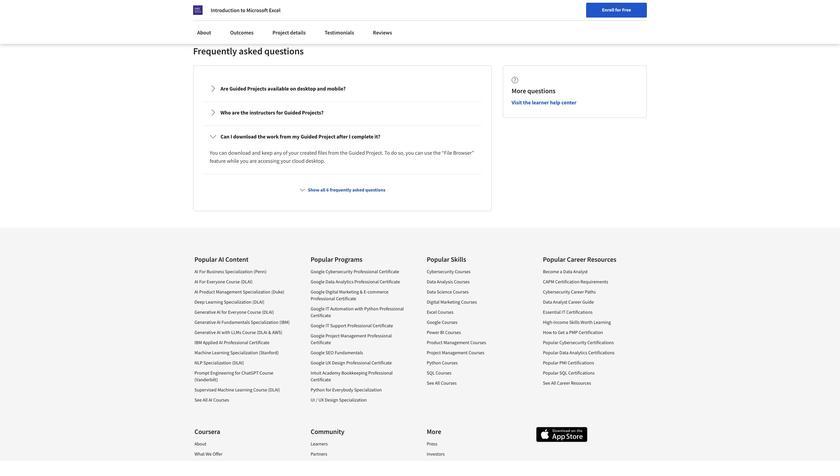 Task type: vqa. For each thing, say whether or not it's contained in the screenshot.
the topmost The "Coursera"
no



Task type: locate. For each thing, give the bounding box(es) containing it.
& left e-
[[360, 289, 363, 295]]

visit
[[512, 99, 522, 106]]

management up deep learning specialization (dlai)
[[216, 289, 242, 295]]

data left science on the bottom of page
[[427, 289, 436, 295]]

are right "who"
[[232, 109, 240, 116]]

popular for popular programs
[[311, 255, 333, 264]]

2 can from the left
[[415, 149, 423, 156]]

0 horizontal spatial excel
[[269, 7, 281, 14]]

fundamentals for seo
[[335, 350, 363, 356]]

2 horizontal spatial see
[[543, 380, 550, 386]]

2 vertical spatial python
[[311, 387, 325, 393]]

all
[[435, 380, 440, 386], [551, 380, 556, 386], [203, 397, 208, 403]]

1 horizontal spatial ux
[[326, 360, 331, 366]]

list containing cybersecurity courses
[[427, 268, 523, 390]]

to left microsoft
[[241, 7, 245, 14]]

0 horizontal spatial and
[[252, 149, 261, 156]]

0 horizontal spatial to
[[241, 7, 245, 14]]

download for can
[[228, 149, 251, 156]]

skills
[[451, 255, 466, 264], [569, 319, 580, 325]]

1 vertical spatial you
[[240, 158, 249, 164]]

introduction to microsoft excel
[[211, 7, 281, 14]]

asked inside "dropdown button"
[[352, 187, 364, 193]]

list containing learners
[[311, 441, 407, 461]]

1 vertical spatial a
[[566, 329, 568, 336]]

0 vertical spatial about link
[[193, 25, 215, 40]]

content
[[225, 255, 249, 264]]

1 vertical spatial asked
[[352, 187, 364, 193]]

certifications up "high-income skills worth learning"
[[566, 309, 593, 315]]

1 vertical spatial your
[[281, 158, 291, 164]]

0 horizontal spatial product
[[199, 289, 215, 295]]

about up frequently
[[197, 29, 211, 36]]

None search field
[[96, 4, 258, 18]]

0 horizontal spatial python
[[311, 387, 325, 393]]

1 vertical spatial analyst
[[553, 299, 568, 305]]

0 horizontal spatial ux
[[319, 397, 324, 403]]

certificate for ibm applied ai professional certificate
[[249, 340, 269, 346]]

popular for popular skills
[[427, 255, 450, 264]]

about for what we offer
[[195, 441, 206, 447]]

courses up digital marketing courses link
[[453, 289, 469, 295]]

generative ai with llms course (dlai & aws) link
[[195, 329, 282, 336]]

for left chatgpt
[[235, 370, 241, 376]]

all down popular sql certifications link
[[551, 380, 556, 386]]

professional for intuit academy bookkeeping professional certificate
[[368, 370, 393, 376]]

0 horizontal spatial are
[[232, 109, 240, 116]]

0 vertical spatial generative
[[195, 309, 216, 315]]

nlp
[[195, 360, 203, 366]]

0 vertical spatial are
[[232, 109, 240, 116]]

courses down supervised
[[213, 397, 229, 403]]

certificate for intuit academy bookkeeping professional certificate
[[311, 377, 331, 383]]

it for popular career resources
[[562, 309, 566, 315]]

analytics
[[336, 279, 354, 285], [570, 350, 587, 356]]

1 horizontal spatial asked
[[352, 187, 364, 193]]

for inside prompt engineering for chatgpt course (vanderbilt)
[[235, 370, 241, 376]]

for left business
[[199, 269, 206, 275]]

cybersecurity up analysis
[[427, 269, 454, 275]]

google inside google project management professional certificate
[[311, 333, 325, 339]]

so,
[[398, 149, 405, 156]]

python
[[364, 306, 379, 312], [427, 360, 441, 366], [311, 387, 325, 393]]

1 vertical spatial marketing
[[441, 299, 460, 305]]

applied
[[203, 340, 218, 346]]

everyone up the generative ai fundamentals specialization (ibm)
[[228, 309, 246, 315]]

for right instructors
[[276, 109, 283, 116]]

digital
[[326, 289, 338, 295], [427, 299, 440, 305]]

popular up the 'popular pmi certifications' link
[[543, 350, 559, 356]]

for up 'deep' at the left bottom
[[199, 279, 206, 285]]

learning up nlp specialization (dlai) link
[[212, 350, 229, 356]]

0 vertical spatial a
[[560, 269, 562, 275]]

and left mobile? at top
[[317, 85, 326, 92]]

1 vertical spatial python
[[427, 360, 441, 366]]

download inside you can download and keep any of your created files from the guided project. to do so, you can use the "file browser" feature while you are accessing your cloud desktop.
[[228, 149, 251, 156]]

more for more questions
[[512, 87, 526, 95]]

automation
[[330, 306, 354, 312]]

courses down the product management courses at the right bottom
[[469, 350, 485, 356]]

data up capm certification requirements link
[[563, 269, 572, 275]]

1 horizontal spatial with
[[355, 306, 363, 312]]

course right chatgpt
[[260, 370, 273, 376]]

1 horizontal spatial python
[[364, 306, 379, 312]]

see all ai courses link
[[195, 397, 229, 403]]

excel
[[269, 7, 281, 14], [427, 309, 437, 315]]

footer
[[0, 228, 840, 461]]

from right "files" at the top left of the page
[[328, 149, 339, 156]]

0 vertical spatial from
[[280, 133, 291, 140]]

0 horizontal spatial sql
[[427, 370, 435, 376]]

you right while
[[240, 158, 249, 164]]

for inside button
[[615, 7, 621, 13]]

0 vertical spatial asked
[[239, 45, 263, 57]]

0 horizontal spatial analytics
[[336, 279, 354, 285]]

generative for generative ai with llms course (dlai & aws)
[[195, 329, 216, 336]]

python up /
[[311, 387, 325, 393]]

0 vertical spatial more
[[512, 87, 526, 95]]

fundamentals
[[222, 319, 250, 325], [335, 350, 363, 356]]

everyone down business
[[207, 279, 225, 285]]

certificate inside intuit academy bookkeeping professional certificate
[[311, 377, 331, 383]]

machine learning specialization (stanford) link
[[195, 350, 279, 356]]

1 generative from the top
[[195, 309, 216, 315]]

1 horizontal spatial can
[[415, 149, 423, 156]]

the down can i download the work from my guided project after i complete it? dropdown button
[[340, 149, 348, 156]]

download up while
[[228, 149, 251, 156]]

and inside you can download and keep any of your created files from the guided project. to do so, you can use the "file browser" feature while you are accessing your cloud desktop.
[[252, 149, 261, 156]]

google seo fundamentals
[[311, 350, 363, 356]]

1 vertical spatial to
[[553, 329, 557, 336]]

1 horizontal spatial &
[[360, 289, 363, 295]]

0 vertical spatial download
[[233, 133, 257, 140]]

from
[[280, 133, 291, 140], [328, 149, 339, 156]]

course for llms
[[242, 329, 256, 336]]

1 horizontal spatial see
[[427, 380, 434, 386]]

1 vertical spatial about
[[195, 441, 206, 447]]

ui / ux design specialization
[[311, 397, 367, 403]]

project
[[273, 29, 289, 36], [319, 133, 336, 140], [326, 333, 340, 339], [427, 350, 441, 356]]

certifications down the popular pmi certifications
[[568, 370, 595, 376]]

popular cybersecurity certifications link
[[543, 340, 614, 346]]

download right 'can' at the top left of the page
[[233, 133, 257, 140]]

about up what
[[195, 441, 206, 447]]

with down 'google digital marketing & e-commerce professional certificate' link
[[355, 306, 363, 312]]

download inside dropdown button
[[233, 133, 257, 140]]

1 horizontal spatial all
[[435, 380, 440, 386]]

0 horizontal spatial more
[[427, 427, 441, 436]]

certifications for popular sql certifications
[[568, 370, 595, 376]]

professional inside intuit academy bookkeeping professional certificate
[[368, 370, 393, 376]]

0 horizontal spatial fundamentals
[[222, 319, 250, 325]]

investors
[[427, 451, 445, 457]]

0 horizontal spatial marketing
[[339, 289, 359, 295]]

/
[[316, 397, 318, 403]]

0 horizontal spatial i
[[231, 133, 232, 140]]

marketing inside google digital marketing & e-commerce professional certificate
[[339, 289, 359, 295]]

course inside prompt engineering for chatgpt course (vanderbilt)
[[260, 370, 273, 376]]

1 horizontal spatial digital
[[427, 299, 440, 305]]

you right the so, at the top of page
[[406, 149, 414, 156]]

0 horizontal spatial a
[[560, 269, 562, 275]]

2 horizontal spatial all
[[551, 380, 556, 386]]

professional down google it automation with python professional certificate link
[[347, 323, 372, 329]]

1 horizontal spatial excel
[[427, 309, 437, 315]]

what we offer link
[[195, 451, 223, 457]]

data up pmi
[[560, 350, 569, 356]]

become a data analyst
[[543, 269, 588, 275]]

0 vertical spatial digital
[[326, 289, 338, 295]]

feature
[[210, 158, 226, 164]]

1 for from the top
[[199, 269, 206, 275]]

0 vertical spatial machine
[[195, 350, 211, 356]]

more questions
[[512, 87, 556, 95]]

0 vertical spatial for
[[199, 269, 206, 275]]

skills up pmp
[[569, 319, 580, 325]]

1 horizontal spatial analyst
[[573, 269, 588, 275]]

google for google it automation with python professional certificate
[[311, 306, 325, 312]]

0 horizontal spatial can
[[219, 149, 227, 156]]

questions inside "dropdown button"
[[365, 187, 385, 193]]

nlp specialization (dlai) link
[[195, 360, 244, 366]]

certificate inside google project management professional certificate
[[311, 340, 331, 346]]

you
[[406, 149, 414, 156], [240, 158, 249, 164]]

google project management professional certificate link
[[311, 333, 392, 346]]

0 vertical spatial and
[[317, 85, 326, 92]]

sql down pmi
[[560, 370, 568, 376]]

see all courses
[[427, 380, 457, 386]]

management down google it support professional certificate in the bottom of the page
[[341, 333, 367, 339]]

management inside google project management professional certificate
[[341, 333, 367, 339]]

popular down how
[[543, 340, 559, 346]]

1 horizontal spatial skills
[[569, 319, 580, 325]]

learning
[[206, 299, 223, 305], [594, 319, 611, 325], [212, 350, 229, 356], [235, 387, 252, 393]]

0 vertical spatial analyst
[[573, 269, 588, 275]]

0 vertical spatial ux
[[326, 360, 331, 366]]

popular for popular ai content
[[195, 255, 217, 264]]

0 horizontal spatial everyone
[[207, 279, 225, 285]]

course down the generative ai fundamentals specialization (ibm)
[[242, 329, 256, 336]]

0 vertical spatial to
[[241, 7, 245, 14]]

fundamentals up "llms"
[[222, 319, 250, 325]]

marketing
[[339, 289, 359, 295], [441, 299, 460, 305]]

list
[[195, 268, 291, 407], [311, 268, 407, 407], [427, 268, 523, 390], [543, 268, 640, 390], [195, 441, 291, 461], [311, 441, 407, 461], [427, 441, 523, 461]]

to left get
[[553, 329, 557, 336]]

1 horizontal spatial more
[[512, 87, 526, 95]]

google inside the google it automation with python professional certificate
[[311, 306, 325, 312]]

2 for from the top
[[199, 279, 206, 285]]

1 horizontal spatial i
[[349, 133, 351, 140]]

0 vertical spatial product
[[199, 289, 215, 295]]

popular up business
[[195, 255, 217, 264]]

1 vertical spatial with
[[222, 329, 230, 336]]

resources up requirements
[[587, 255, 617, 264]]

sql courses
[[427, 370, 452, 376]]

0 vertical spatial about
[[197, 29, 211, 36]]

1 i from the left
[[231, 133, 232, 140]]

google data analytics professional certificate
[[311, 279, 400, 285]]

analyst up essential it certifications link
[[553, 299, 568, 305]]

data analysis courses link
[[427, 279, 470, 285]]

income
[[554, 319, 568, 325]]

list for popular skills
[[427, 268, 523, 390]]

analytics up 'google digital marketing & e-commerce professional certificate' link
[[336, 279, 354, 285]]

professional for google project management professional certificate
[[367, 333, 392, 339]]

analyst up capm certification requirements link
[[573, 269, 588, 275]]

ibm applied ai professional certificate
[[195, 340, 269, 346]]

resources down popular sql certifications link
[[571, 380, 591, 386]]

1 vertical spatial digital
[[427, 299, 440, 305]]

can i download the work from my guided project after i complete it? button
[[204, 127, 481, 146]]

list containing about
[[195, 441, 291, 461]]

1 horizontal spatial are
[[250, 158, 257, 164]]

0 vertical spatial analytics
[[336, 279, 354, 285]]

see down sql courses
[[427, 380, 434, 386]]

and
[[317, 85, 326, 92], [252, 149, 261, 156]]

popular left programs
[[311, 255, 333, 264]]

the left instructors
[[241, 109, 249, 116]]

generative for generative ai fundamentals specialization (ibm)
[[195, 319, 216, 325]]

course for chatgpt
[[260, 370, 273, 376]]

0 vertical spatial excel
[[269, 7, 281, 14]]

3 generative from the top
[[195, 329, 216, 336]]

details
[[290, 29, 306, 36]]

marketing down data science courses
[[441, 299, 460, 305]]

mobile?
[[327, 85, 346, 92]]

machine up the nlp on the left bottom of page
[[195, 350, 211, 356]]

use
[[424, 149, 432, 156]]

data analyst career guide link
[[543, 299, 594, 305]]

fundamentals up google ux design professional certificate link
[[335, 350, 363, 356]]

&
[[360, 289, 363, 295], [268, 329, 271, 336]]

ai product management specialization (duke) link
[[195, 289, 284, 295]]

analytics down popular cybersecurity certifications link on the right of the page
[[570, 350, 587, 356]]

1 horizontal spatial questions
[[365, 187, 385, 193]]

project details link
[[268, 25, 310, 40]]

1 vertical spatial analytics
[[570, 350, 587, 356]]

1 vertical spatial for
[[199, 279, 206, 285]]

popular up become
[[543, 255, 566, 264]]

career down cybersecurity career paths
[[569, 299, 582, 305]]

google digital marketing & e-commerce professional certificate
[[311, 289, 389, 302]]

list containing ai for business specialization (penn)
[[195, 268, 291, 407]]

requirements
[[581, 279, 608, 285]]

about link for what we offer
[[195, 441, 206, 447]]

python down e-
[[364, 306, 379, 312]]

to
[[241, 7, 245, 14], [553, 329, 557, 336]]

project details
[[273, 29, 306, 36]]

see for popular career resources
[[543, 380, 550, 386]]

llms
[[231, 329, 241, 336]]

professional up automation
[[311, 296, 335, 302]]

(stanford)
[[259, 350, 279, 356]]

list for more
[[427, 441, 523, 461]]

more up the visit
[[512, 87, 526, 95]]

ux down seo
[[326, 360, 331, 366]]

are inside you can download and keep any of your created files from the guided project. to do so, you can use the "file browser" feature while you are accessing your cloud desktop.
[[250, 158, 257, 164]]

professional inside google digital marketing & e-commerce professional certificate
[[311, 296, 335, 302]]

0 horizontal spatial digital
[[326, 289, 338, 295]]

specialization down 'python for everybody specialization' link
[[339, 397, 367, 403]]

you can download and keep any of your created files from the guided project. to do so, you can use the "file browser" feature while you are accessing your cloud desktop.
[[210, 149, 475, 164]]

how to get a pmp certification link
[[543, 329, 603, 336]]

about
[[197, 29, 211, 36], [195, 441, 206, 447]]

career up become a data analyst
[[567, 255, 586, 264]]

1 vertical spatial fundamentals
[[335, 350, 363, 356]]

0 horizontal spatial from
[[280, 133, 291, 140]]

cybersecurity courses
[[427, 269, 471, 275]]

management
[[216, 289, 242, 295], [341, 333, 367, 339], [444, 340, 469, 346], [442, 350, 468, 356]]

cybersecurity
[[326, 269, 353, 275], [427, 269, 454, 275], [543, 289, 570, 295], [560, 340, 587, 346]]

courses up project management courses link
[[470, 340, 486, 346]]

more for more
[[427, 427, 441, 436]]

professional down "llms"
[[224, 340, 248, 346]]

0 horizontal spatial questions
[[264, 45, 304, 57]]

google seo fundamentals link
[[311, 350, 363, 356]]

popular left pmi
[[543, 360, 559, 366]]

1 vertical spatial everyone
[[228, 309, 246, 315]]

0 horizontal spatial skills
[[451, 255, 466, 264]]

certification down 'worth'
[[579, 329, 603, 336]]

python inside the google it automation with python professional certificate
[[364, 306, 379, 312]]

popular skills
[[427, 255, 466, 264]]

1 vertical spatial excel
[[427, 309, 437, 315]]

excel courses
[[427, 309, 454, 315]]

data science courses
[[427, 289, 469, 295]]

courses down sql courses
[[441, 380, 457, 386]]

certification up cybersecurity career paths "link" on the bottom
[[555, 279, 580, 285]]

1 vertical spatial &
[[268, 329, 271, 336]]

1 horizontal spatial everyone
[[228, 309, 246, 315]]

google for google data analytics professional certificate
[[311, 279, 325, 285]]

1 horizontal spatial machine
[[218, 387, 234, 393]]

popular sql certifications
[[543, 370, 595, 376]]

1 vertical spatial ux
[[319, 397, 324, 403]]

asked right the frequently
[[352, 187, 364, 193]]

how
[[543, 329, 552, 336]]

& left aws)
[[268, 329, 271, 336]]

center
[[562, 99, 577, 106]]

about link up what
[[195, 441, 206, 447]]

your
[[289, 149, 299, 156], [281, 158, 291, 164]]

management down product management courses link
[[442, 350, 468, 356]]

1 can from the left
[[219, 149, 227, 156]]

i
[[231, 133, 232, 140], [349, 133, 351, 140]]

list containing google cybersecurity professional certificate
[[311, 268, 407, 407]]

2 horizontal spatial questions
[[528, 87, 556, 95]]

professional inside google project management professional certificate
[[367, 333, 392, 339]]

2 generative from the top
[[195, 319, 216, 325]]

popular data analytics certifications link
[[543, 350, 615, 356]]

capm certification requirements
[[543, 279, 608, 285]]

free
[[622, 7, 631, 13]]

all down supervised
[[203, 397, 208, 403]]

intuit academy bookkeeping professional certificate link
[[311, 370, 393, 383]]

professional right bookkeeping
[[368, 370, 393, 376]]

frequently
[[193, 45, 237, 57]]

1 vertical spatial download
[[228, 149, 251, 156]]

google for google cybersecurity professional certificate
[[311, 269, 325, 275]]

popular for popular data analytics certifications
[[543, 350, 559, 356]]

courses down python courses link
[[436, 370, 452, 376]]

design right /
[[325, 397, 338, 403]]

professional for google ux design professional certificate
[[346, 360, 371, 366]]

google for google digital marketing & e-commerce professional certificate
[[311, 289, 325, 295]]

generative
[[195, 309, 216, 315], [195, 319, 216, 325], [195, 329, 216, 336]]

more up press link
[[427, 427, 441, 436]]

course up generative ai fundamentals specialization (ibm) link
[[247, 309, 261, 315]]

list for coursera
[[195, 441, 291, 461]]

machine
[[195, 350, 211, 356], [218, 387, 234, 393]]

about link up frequently
[[193, 25, 215, 40]]

to inside list
[[553, 329, 557, 336]]

digital inside google digital marketing & e-commerce professional certificate
[[326, 289, 338, 295]]

what we offer
[[195, 451, 223, 457]]

certification
[[555, 279, 580, 285], [579, 329, 603, 336]]

asked down outcomes link at left
[[239, 45, 263, 57]]

partners link
[[311, 451, 327, 457]]

2 horizontal spatial python
[[427, 360, 441, 366]]

frequently asked questions
[[193, 45, 304, 57]]

it left automation
[[326, 306, 329, 312]]

1 horizontal spatial and
[[317, 85, 326, 92]]

your right "of"
[[289, 149, 299, 156]]

list for popular ai content
[[195, 268, 291, 407]]

google inside google digital marketing & e-commerce professional certificate
[[311, 289, 325, 295]]

list containing become a data analyst
[[543, 268, 640, 390]]

0 vertical spatial marketing
[[339, 289, 359, 295]]

with left "llms"
[[222, 329, 230, 336]]

0 horizontal spatial with
[[222, 329, 230, 336]]

1 horizontal spatial marketing
[[441, 299, 460, 305]]

frequently
[[330, 187, 352, 193]]

for left free
[[615, 7, 621, 13]]

popular
[[195, 255, 217, 264], [311, 255, 333, 264], [427, 255, 450, 264], [543, 255, 566, 264], [543, 340, 559, 346], [543, 350, 559, 356], [543, 360, 559, 366], [543, 370, 559, 376]]

list containing press
[[427, 441, 523, 461]]

to
[[385, 149, 390, 156]]

1 horizontal spatial you
[[406, 149, 414, 156]]

0 vertical spatial fundamentals
[[222, 319, 250, 325]]



Task type: describe. For each thing, give the bounding box(es) containing it.
for left 'everybody'
[[326, 387, 331, 393]]

courses up google courses "link"
[[438, 309, 454, 315]]

0 vertical spatial design
[[332, 360, 345, 366]]

0 vertical spatial certification
[[555, 279, 580, 285]]

fundamentals for ai
[[222, 319, 250, 325]]

about for outcomes
[[197, 29, 211, 36]]

2 i from the left
[[349, 133, 351, 140]]

desktop.
[[306, 158, 325, 164]]

learning right 'deep' at the left bottom
[[206, 299, 223, 305]]

deep learning specialization (dlai)
[[195, 299, 264, 305]]

course down 'ai for business specialization (penn)' link
[[226, 279, 240, 285]]

browser"
[[453, 149, 474, 156]]

how to get a pmp certification
[[543, 329, 603, 336]]

are guided projects available on desktop and mobile?
[[221, 85, 346, 92]]

engineering
[[210, 370, 234, 376]]

specialization down content
[[225, 269, 253, 275]]

become a data analyst link
[[543, 269, 588, 275]]

1 vertical spatial resources
[[571, 380, 591, 386]]

after
[[337, 133, 348, 140]]

with inside the google it automation with python professional certificate
[[355, 306, 363, 312]]

e-
[[364, 289, 368, 295]]

cybersecurity career paths
[[543, 289, 596, 295]]

power
[[427, 329, 439, 336]]

for for everyone
[[199, 279, 206, 285]]

google for google seo fundamentals
[[311, 350, 325, 356]]

download on the app store image
[[536, 427, 588, 442]]

who are the instructors for guided projects?
[[221, 109, 324, 116]]

2 sql from the left
[[560, 370, 568, 376]]

0 horizontal spatial machine
[[195, 350, 211, 356]]

analysis
[[437, 279, 453, 285]]

google for google project management professional certificate
[[311, 333, 325, 339]]

desktop
[[297, 85, 316, 92]]

intuit academy bookkeeping professional certificate
[[311, 370, 393, 383]]

ai for everyone course (dlai) link
[[195, 279, 253, 285]]

projects
[[247, 85, 267, 92]]

0 horizontal spatial see
[[195, 397, 202, 403]]

coursera
[[195, 427, 220, 436]]

1 vertical spatial certification
[[579, 329, 603, 336]]

google for google courses
[[427, 319, 441, 325]]

for inside dropdown button
[[276, 109, 283, 116]]

project inside project details link
[[273, 29, 289, 36]]

generative for generative ai for everyone course (dlai)
[[195, 309, 216, 315]]

certifications for popular pmi certifications
[[568, 360, 594, 366]]

the right the visit
[[523, 99, 531, 106]]

the right the use
[[433, 149, 441, 156]]

ai product management specialization (duke)
[[195, 289, 284, 295]]

microsoft
[[246, 7, 268, 14]]

to for introduction
[[241, 7, 245, 14]]

files
[[318, 149, 327, 156]]

business
[[207, 269, 224, 275]]

specialization down intuit academy bookkeeping professional certificate
[[354, 387, 382, 393]]

1 vertical spatial machine
[[218, 387, 234, 393]]

pmp
[[569, 329, 578, 336]]

0 horizontal spatial you
[[240, 158, 249, 164]]

data up essential
[[543, 299, 552, 305]]

professional for google data analytics professional certificate
[[354, 279, 379, 285]]

certificate for google ux design professional certificate
[[372, 360, 392, 366]]

analytics for certifications
[[570, 350, 587, 356]]

supervised machine learning course (dlai) link
[[195, 387, 280, 393]]

list for popular career resources
[[543, 268, 640, 390]]

popular for popular cybersecurity certifications
[[543, 340, 559, 346]]

outcomes link
[[226, 25, 258, 40]]

ibm applied ai professional certificate link
[[195, 340, 269, 346]]

management up project management courses
[[444, 340, 469, 346]]

deep
[[195, 299, 205, 305]]

accessing
[[258, 158, 280, 164]]

0 horizontal spatial analyst
[[553, 299, 568, 305]]

it?
[[375, 133, 380, 140]]

generative ai for everyone course (dlai)
[[195, 309, 274, 315]]

for down deep learning specialization (dlai) link
[[222, 309, 227, 315]]

cybersecurity down the how to get a pmp certification 'link'
[[560, 340, 587, 346]]

guided inside dropdown button
[[301, 133, 318, 140]]

popular for popular sql certifications
[[543, 370, 559, 376]]

learners link
[[311, 441, 328, 447]]

specialization down ai product management specialization (duke)
[[224, 299, 252, 305]]

enroll
[[602, 7, 614, 13]]

courses up product management courses link
[[445, 329, 461, 336]]

press
[[427, 441, 437, 447]]

are inside who are the instructors for guided projects? dropdown button
[[232, 109, 240, 116]]

course down chatgpt
[[253, 387, 267, 393]]

support
[[330, 323, 347, 329]]

1 sql from the left
[[427, 370, 435, 376]]

project up python courses link
[[427, 350, 441, 356]]

learning down prompt engineering for chatgpt course (vanderbilt) link
[[235, 387, 252, 393]]

generative ai fundamentals specialization (ibm)
[[195, 319, 290, 325]]

analytics for professional
[[336, 279, 354, 285]]

"file
[[442, 149, 452, 156]]

popular pmi certifications link
[[543, 360, 594, 366]]

prompt engineering for chatgpt course (vanderbilt)
[[195, 370, 273, 383]]

press link
[[427, 441, 437, 447]]

courses up power bi courses link
[[442, 319, 458, 325]]

testimonials
[[325, 29, 354, 36]]

machine learning specialization (stanford)
[[195, 350, 279, 356]]

google for google ux design professional certificate
[[311, 360, 325, 366]]

1 vertical spatial product
[[427, 340, 443, 346]]

reviews
[[373, 29, 392, 36]]

specialization down '(penn)'
[[243, 289, 271, 295]]

investors link
[[427, 451, 445, 457]]

data left analysis
[[427, 279, 436, 285]]

career down capm certification requirements link
[[571, 289, 584, 295]]

high-
[[543, 319, 554, 325]]

learning right 'worth'
[[594, 319, 611, 325]]

all for popular skills
[[435, 380, 440, 386]]

ui
[[311, 397, 315, 403]]

specialization up engineering
[[204, 360, 231, 366]]

high-income skills worth learning
[[543, 319, 611, 325]]

supervised machine learning course (dlai)
[[195, 387, 280, 393]]

footer containing popular ai content
[[0, 228, 840, 461]]

project inside can i download the work from my guided project after i complete it? dropdown button
[[319, 133, 336, 140]]

the inside who are the instructors for guided projects? dropdown button
[[241, 109, 249, 116]]

all for popular career resources
[[551, 380, 556, 386]]

professional for ibm applied ai professional certificate
[[224, 340, 248, 346]]

any
[[274, 149, 282, 156]]

1 vertical spatial skills
[[569, 319, 580, 325]]

enroll for free
[[602, 7, 631, 13]]

it inside the google it automation with python professional certificate
[[326, 306, 329, 312]]

it for popular programs
[[326, 323, 329, 329]]

bi
[[440, 329, 444, 336]]

certificate for google it support professional certificate
[[373, 323, 393, 329]]

specialization up (dlai
[[251, 319, 279, 325]]

guided inside you can download and keep any of your created files from the guided project. to do so, you can use the "file browser" feature while you are accessing your cloud desktop.
[[349, 149, 365, 156]]

download for i
[[233, 133, 257, 140]]

guided left projects?
[[284, 109, 301, 116]]

collapsed list
[[202, 77, 483, 176]]

0 vertical spatial your
[[289, 149, 299, 156]]

google it support professional certificate link
[[311, 323, 393, 329]]

1 vertical spatial design
[[325, 397, 338, 403]]

popular for popular pmi certifications
[[543, 360, 559, 366]]

certificate for google project management professional certificate
[[311, 340, 331, 346]]

and inside are guided projects available on desktop and mobile? dropdown button
[[317, 85, 326, 92]]

certifications for popular cybersecurity certifications
[[588, 340, 614, 346]]

courses down data science courses
[[461, 299, 477, 305]]

keep
[[262, 149, 273, 156]]

& inside google digital marketing & e-commerce professional certificate
[[360, 289, 363, 295]]

show
[[308, 187, 319, 193]]

offer
[[213, 451, 223, 457]]

show all 6 frequently asked questions button
[[297, 184, 388, 196]]

generative ai for everyone course (dlai) link
[[195, 309, 274, 315]]

professional for google it support professional certificate
[[347, 323, 372, 329]]

from inside dropdown button
[[280, 133, 291, 140]]

(penn)
[[254, 269, 267, 275]]

while
[[227, 158, 239, 164]]

0 vertical spatial skills
[[451, 255, 466, 264]]

list for popular programs
[[311, 268, 407, 407]]

cybersecurity down the "capm"
[[543, 289, 570, 295]]

list for community
[[311, 441, 407, 461]]

generative ai fundamentals specialization (ibm) link
[[195, 319, 290, 325]]

professional up 'google data analytics professional certificate' link
[[354, 269, 378, 275]]

certifications for essential it certifications
[[566, 309, 593, 315]]

programs
[[335, 255, 362, 264]]

professional inside the google it automation with python professional certificate
[[379, 306, 404, 312]]

courses down project management courses
[[442, 360, 458, 366]]

project inside google project management professional certificate
[[326, 333, 340, 339]]

popular data analytics certifications
[[543, 350, 615, 356]]

courses up data analysis courses link
[[455, 269, 471, 275]]

course for everyone
[[247, 309, 261, 315]]

can i download the work from my guided project after i complete it?
[[221, 133, 380, 140]]

python for popular programs
[[311, 387, 325, 393]]

certificate inside google digital marketing & e-commerce professional certificate
[[336, 296, 356, 302]]

0 horizontal spatial all
[[203, 397, 208, 403]]

google for google it support professional certificate
[[311, 323, 325, 329]]

about link for outcomes
[[193, 25, 215, 40]]

popular ai content
[[195, 255, 249, 264]]

python for popular skills
[[427, 360, 441, 366]]

data down popular programs
[[326, 279, 335, 285]]

certifications down popular cybersecurity certifications
[[588, 350, 615, 356]]

data science courses link
[[427, 289, 469, 295]]

guide
[[582, 299, 594, 305]]

what
[[195, 451, 205, 457]]

sql courses link
[[427, 370, 452, 376]]

courses down cybersecurity courses link
[[454, 279, 470, 285]]

are guided projects available on desktop and mobile? button
[[204, 79, 481, 98]]

from inside you can download and keep any of your created files from the guided project. to do so, you can use the "file browser" feature while you are accessing your cloud desktop.
[[328, 149, 339, 156]]

certificate inside the google it automation with python professional certificate
[[311, 313, 331, 319]]

popular programs
[[311, 255, 362, 264]]

1 vertical spatial questions
[[528, 87, 556, 95]]

python courses link
[[427, 360, 458, 366]]

0 vertical spatial you
[[406, 149, 414, 156]]

generative ai with llms course (dlai & aws)
[[195, 329, 282, 336]]

community
[[311, 427, 344, 436]]

coursera project network image
[[193, 5, 203, 15]]

cybersecurity down popular programs
[[326, 269, 353, 275]]

instructors
[[250, 109, 275, 116]]

1 horizontal spatial a
[[566, 329, 568, 336]]

to for how
[[553, 329, 557, 336]]

google courses
[[427, 319, 458, 325]]

nlp specialization (dlai)
[[195, 360, 244, 366]]

see for popular skills
[[427, 380, 434, 386]]

the inside can i download the work from my guided project after i complete it? dropdown button
[[258, 133, 266, 140]]

google it support professional certificate
[[311, 323, 393, 329]]

for for business
[[199, 269, 206, 275]]

popular for popular career resources
[[543, 255, 566, 264]]

specialization down ibm applied ai professional certificate link
[[230, 350, 258, 356]]

certificate for google data analytics professional certificate
[[380, 279, 400, 285]]

0 vertical spatial everyone
[[207, 279, 225, 285]]

career down popular sql certifications link
[[557, 380, 570, 386]]

prompt
[[195, 370, 209, 376]]

0 vertical spatial resources
[[587, 255, 617, 264]]

enroll for free button
[[586, 3, 647, 18]]

guided right are
[[229, 85, 246, 92]]



